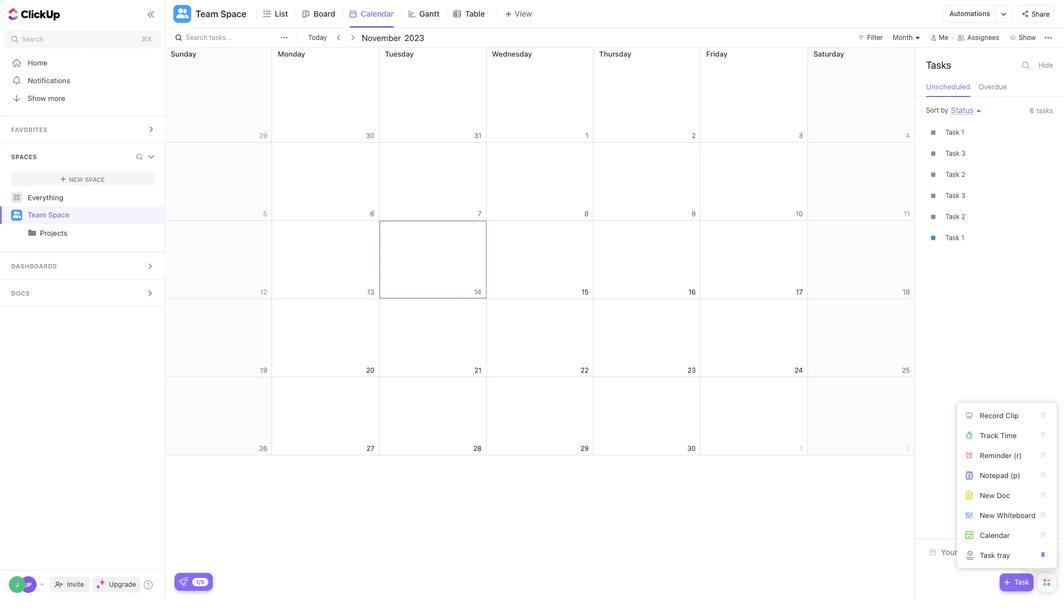 Task type: locate. For each thing, give the bounding box(es) containing it.
team inside sidebar navigation
[[28, 210, 46, 219]]

new space
[[69, 176, 105, 183]]

2 ‎task from the top
[[946, 212, 960, 221]]

0 horizontal spatial search
[[22, 35, 43, 43]]

4 row from the top
[[165, 299, 916, 377]]

space up the search tasks... text field
[[221, 9, 247, 19]]

row
[[165, 48, 916, 143], [165, 143, 916, 221], [165, 221, 916, 299], [165, 299, 916, 377], [165, 377, 916, 455]]

new doc
[[981, 491, 1011, 499]]

track
[[981, 431, 999, 440]]

0 vertical spatial team space
[[196, 9, 247, 19]]

0 horizontal spatial 29
[[259, 131, 267, 139]]

1 vertical spatial 3
[[962, 149, 966, 158]]

row containing 29
[[165, 48, 916, 143]]

1 horizontal spatial 29
[[581, 444, 589, 452]]

grid containing sunday
[[165, 48, 916, 599]]

projects link
[[1, 224, 156, 242], [40, 224, 156, 242]]

sparkle svg 2 image
[[96, 585, 100, 589]]

2 vertical spatial 3
[[962, 191, 966, 200]]

1 vertical spatial new
[[981, 491, 996, 499]]

grid
[[165, 48, 916, 599]]

1 horizontal spatial calendar
[[981, 531, 1011, 539]]

new down new doc
[[981, 511, 996, 519]]

0 horizontal spatial team space
[[28, 210, 70, 219]]

‎task down by
[[946, 128, 960, 136]]

1 row from the top
[[165, 48, 916, 143]]

18
[[903, 288, 911, 296]]

1 ‎task from the top
[[946, 128, 960, 136]]

search up sunday
[[186, 33, 208, 42]]

team space down everything
[[28, 210, 70, 219]]

1 vertical spatial task 3
[[946, 191, 966, 200]]

16
[[689, 288, 696, 296]]

filter button
[[854, 31, 888, 44]]

space up projects
[[48, 210, 70, 219]]

automations
[[950, 9, 991, 18]]

1 horizontal spatial 6
[[1031, 106, 1035, 115]]

doc
[[998, 491, 1011, 499]]

6 for 6
[[370, 209, 375, 218]]

1 vertical spatial 30
[[688, 444, 696, 452]]

13
[[367, 288, 375, 296]]

november 2023
[[362, 32, 425, 42]]

today button
[[306, 32, 329, 43]]

‎task
[[946, 128, 960, 136], [946, 212, 960, 221]]

0 vertical spatial calendar
[[361, 9, 394, 18]]

new inside sidebar navigation
[[69, 176, 83, 183]]

Search tasks... text field
[[186, 30, 278, 45]]

row containing 19
[[165, 299, 916, 377]]

24
[[795, 366, 803, 374]]

0 vertical spatial 29
[[259, 131, 267, 139]]

1 vertical spatial 6
[[370, 209, 375, 218]]

hide button
[[1036, 59, 1057, 72]]

calendar up the november
[[361, 9, 394, 18]]

calendars
[[960, 547, 996, 557]]

search
[[186, 33, 208, 42], [22, 35, 43, 43]]

11
[[905, 209, 911, 218]]

show button
[[1007, 31, 1040, 44]]

assignees button
[[954, 31, 1005, 44]]

show
[[1019, 33, 1037, 42], [28, 93, 46, 102]]

0 vertical spatial 6
[[1031, 106, 1035, 115]]

calendar
[[361, 9, 394, 18], [981, 531, 1011, 539]]

1 vertical spatial space
[[85, 176, 105, 183]]

status
[[952, 105, 974, 115]]

board
[[314, 9, 336, 18]]

‎task for ‎task 1
[[946, 128, 960, 136]]

1 horizontal spatial space
[[85, 176, 105, 183]]

5 row from the top
[[165, 377, 916, 455]]

25
[[903, 366, 911, 374]]

‎task 1
[[946, 128, 965, 136]]

notepad (p)
[[981, 471, 1021, 479]]

list
[[275, 9, 288, 18]]

track time
[[981, 431, 1018, 440]]

1 vertical spatial team space
[[28, 210, 70, 219]]

new left doc
[[981, 491, 996, 499]]

your
[[942, 547, 958, 557]]

calendar up 0
[[981, 531, 1011, 539]]

27
[[367, 444, 375, 452]]

0 vertical spatial new
[[69, 176, 83, 183]]

2 row from the top
[[165, 143, 916, 221]]

0 horizontal spatial show
[[28, 93, 46, 102]]

task 1
[[946, 234, 965, 242]]

reminder (r)
[[981, 451, 1023, 460]]

2 vertical spatial space
[[48, 210, 70, 219]]

new up everything link in the left top of the page
[[69, 176, 83, 183]]

task 3 up ‎task 2 on the right top of page
[[946, 191, 966, 200]]

view
[[515, 9, 532, 18]]

1 horizontal spatial search
[[186, 33, 208, 42]]

show down the share button at top right
[[1019, 33, 1037, 42]]

1 vertical spatial calendar
[[981, 531, 1011, 539]]

spaces
[[11, 153, 37, 160]]

search inside sidebar navigation
[[22, 35, 43, 43]]

0 horizontal spatial 6
[[370, 209, 375, 218]]

task
[[946, 149, 960, 158], [946, 170, 960, 179], [946, 191, 960, 200], [946, 234, 960, 242], [981, 550, 996, 559], [1015, 578, 1030, 586]]

4
[[906, 131, 911, 139]]

0 vertical spatial task 3
[[946, 149, 966, 158]]

search up the home
[[22, 35, 43, 43]]

home link
[[0, 54, 166, 72]]

sunday
[[171, 49, 196, 58]]

saturday
[[814, 49, 845, 58]]

me
[[940, 33, 949, 42]]

1 vertical spatial team
[[28, 210, 46, 219]]

month
[[894, 33, 914, 42]]

new for new space
[[69, 176, 83, 183]]

team space inside sidebar navigation
[[28, 210, 70, 219]]

1 horizontal spatial team space
[[196, 9, 247, 19]]

0 vertical spatial space
[[221, 9, 247, 19]]

search for search tasks...
[[186, 33, 208, 42]]

everything
[[28, 193, 63, 202]]

12
[[260, 288, 267, 296]]

wednesday
[[492, 49, 532, 58]]

17
[[797, 288, 803, 296]]

6 tasks
[[1031, 106, 1054, 115]]

view button
[[496, 7, 536, 21]]

team up 'search tasks...'
[[196, 9, 218, 19]]

notepad
[[981, 471, 1009, 479]]

‎task up task 1
[[946, 212, 960, 221]]

1 horizontal spatial team
[[196, 9, 218, 19]]

1 horizontal spatial show
[[1019, 33, 1037, 42]]

2 vertical spatial new
[[981, 511, 996, 519]]

0 vertical spatial show
[[1019, 33, 1037, 42]]

space
[[221, 9, 247, 19], [85, 176, 105, 183], [48, 210, 70, 219]]

team space button
[[191, 2, 247, 26]]

0 vertical spatial ‎task
[[946, 128, 960, 136]]

monday
[[278, 49, 305, 58]]

‎task 2
[[946, 212, 966, 221]]

team space inside button
[[196, 9, 247, 19]]

0 horizontal spatial calendar
[[361, 9, 394, 18]]

new for new whiteboard
[[981, 511, 996, 519]]

space up everything link in the left top of the page
[[85, 176, 105, 183]]

team inside button
[[196, 9, 218, 19]]

task 3 up task 2
[[946, 149, 966, 158]]

task 3
[[946, 149, 966, 158], [946, 191, 966, 200]]

31
[[475, 131, 482, 139]]

space inside button
[[221, 9, 247, 19]]

gantt
[[420, 9, 440, 18]]

j
[[16, 581, 19, 588]]

invite
[[67, 580, 84, 588]]

19
[[260, 366, 267, 374]]

show inside show dropdown button
[[1019, 33, 1037, 42]]

sort
[[927, 106, 940, 114]]

2 projects link from the left
[[40, 224, 156, 242]]

team space up tasks...
[[196, 9, 247, 19]]

onboarding checklist button image
[[179, 577, 188, 586]]

22
[[581, 366, 589, 374]]

3
[[799, 131, 803, 139], [962, 149, 966, 158], [962, 191, 966, 200]]

team space for team space link on the left of the page
[[28, 210, 70, 219]]

0
[[1001, 549, 1005, 556]]

0 vertical spatial 30
[[366, 131, 375, 139]]

0 horizontal spatial space
[[48, 210, 70, 219]]

0 horizontal spatial team
[[28, 210, 46, 219]]

1 vertical spatial ‎task
[[946, 212, 960, 221]]

0 vertical spatial 3
[[799, 131, 803, 139]]

share button
[[1019, 5, 1055, 23]]

new whiteboard
[[981, 511, 1037, 519]]

0 vertical spatial team
[[196, 9, 218, 19]]

3 row from the top
[[165, 221, 916, 299]]

1 horizontal spatial 30
[[688, 444, 696, 452]]

2 horizontal spatial space
[[221, 9, 247, 19]]

1 vertical spatial show
[[28, 93, 46, 102]]

6
[[1031, 106, 1035, 115], [370, 209, 375, 218]]

automations button
[[945, 6, 996, 22]]

show inside sidebar navigation
[[28, 93, 46, 102]]

assignees
[[968, 33, 1000, 42]]

show left "more"
[[28, 93, 46, 102]]

overdue
[[979, 82, 1008, 91]]

team down everything
[[28, 210, 46, 219]]



Task type: vqa. For each thing, say whether or not it's contained in the screenshot.
VIEW
yes



Task type: describe. For each thing, give the bounding box(es) containing it.
me button
[[927, 31, 954, 44]]

today
[[308, 33, 327, 42]]

onboarding checklist button element
[[179, 577, 188, 586]]

row containing 5
[[165, 143, 916, 221]]

projects
[[40, 229, 67, 237]]

upgrade
[[109, 580, 136, 588]]

hide
[[1039, 61, 1054, 69]]

record clip
[[981, 411, 1019, 420]]

time
[[1001, 431, 1018, 440]]

docs
[[11, 290, 30, 297]]

board link
[[314, 0, 340, 28]]

(p)
[[1011, 471, 1021, 479]]

1 vertical spatial 29
[[581, 444, 589, 452]]

november
[[362, 32, 401, 42]]

whiteboard
[[998, 511, 1037, 519]]

5
[[263, 209, 267, 218]]

show more
[[28, 93, 65, 102]]

notifications link
[[0, 72, 166, 89]]

tuesday
[[385, 49, 414, 58]]

show for show
[[1019, 33, 1037, 42]]

share
[[1032, 10, 1050, 18]]

unscheduled
[[927, 82, 971, 91]]

tasks...
[[209, 33, 232, 42]]

15
[[582, 288, 589, 296]]

space for team space button
[[221, 9, 247, 19]]

1 projects link from the left
[[1, 224, 156, 242]]

26
[[259, 444, 267, 452]]

search for search
[[22, 35, 43, 43]]

search tasks...
[[186, 33, 232, 42]]

23
[[688, 366, 696, 374]]

favorites
[[11, 126, 47, 133]]

table
[[465, 9, 485, 18]]

tasks
[[1037, 106, 1054, 115]]

friday
[[707, 49, 728, 58]]

1 task 3 from the top
[[946, 149, 966, 158]]

8
[[585, 209, 589, 218]]

21
[[475, 366, 482, 374]]

14
[[475, 288, 482, 296]]

home
[[28, 58, 48, 67]]

tasks
[[927, 59, 952, 71]]

⌘k
[[142, 35, 152, 43]]

user group image
[[12, 212, 21, 218]]

show for show more
[[28, 93, 46, 102]]

2023
[[405, 32, 425, 42]]

status button
[[949, 105, 974, 115]]

dashboards
[[11, 262, 57, 270]]

by
[[942, 106, 949, 114]]

favorites button
[[0, 116, 166, 143]]

team for team space button
[[196, 9, 218, 19]]

upgrade link
[[92, 577, 141, 592]]

10
[[796, 209, 803, 218]]

jp
[[25, 581, 32, 588]]

task tray
[[981, 550, 1011, 559]]

record
[[981, 411, 1004, 420]]

team space link
[[28, 206, 156, 224]]

save
[[1030, 557, 1045, 565]]

(r)
[[1015, 451, 1023, 460]]

gantt link
[[420, 0, 444, 28]]

filter
[[868, 33, 884, 42]]

sparkle svg 1 image
[[100, 580, 105, 585]]

sidebar navigation
[[0, 0, 168, 599]]

team for team space link on the left of the page
[[28, 210, 46, 219]]

3 inside grid
[[799, 131, 803, 139]]

‎task for ‎task 2
[[946, 212, 960, 221]]

new for new doc
[[981, 491, 996, 499]]

2 task 3 from the top
[[946, 191, 966, 200]]

reminder
[[981, 451, 1013, 460]]

team space for team space button
[[196, 9, 247, 19]]

your calendars 0
[[942, 547, 1005, 557]]

tray
[[998, 550, 1011, 559]]

6 for 6 tasks
[[1031, 106, 1035, 115]]

task 2
[[946, 170, 966, 179]]

row containing 12
[[165, 221, 916, 299]]

clip
[[1006, 411, 1019, 420]]

20
[[366, 366, 375, 374]]

month button
[[890, 31, 925, 44]]

1/5
[[196, 578, 205, 585]]

notifications
[[28, 76, 70, 85]]

row containing 26
[[165, 377, 916, 455]]

user group image
[[176, 8, 189, 18]]

0 horizontal spatial 30
[[366, 131, 375, 139]]

everything link
[[0, 189, 166, 206]]

sort by
[[927, 106, 949, 114]]

space for team space link on the left of the page
[[48, 210, 70, 219]]

7
[[478, 209, 482, 218]]

28
[[474, 444, 482, 452]]



